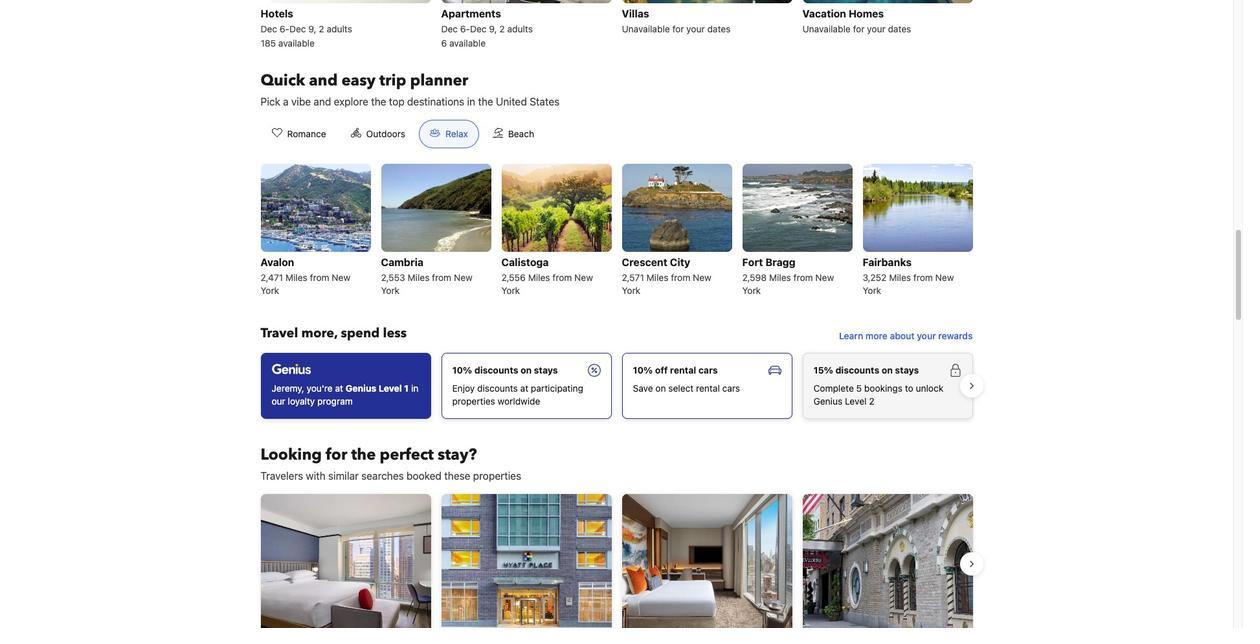 Task type: locate. For each thing, give the bounding box(es) containing it.
stays up participating
[[534, 364, 558, 375]]

1 horizontal spatial dates
[[888, 23, 911, 34]]

adults inside the apartments dec 6-dec 9, 2 adults 6 available
[[507, 23, 533, 34]]

romance
[[287, 128, 326, 139]]

6 miles from the left
[[889, 272, 911, 283]]

miles inside fairbanks 3,252 miles from new york
[[889, 272, 911, 283]]

2 for hotels
[[319, 23, 324, 34]]

3 york from the left
[[501, 285, 520, 296]]

rental up select
[[670, 364, 696, 375]]

region
[[250, 348, 983, 424], [250, 489, 983, 628]]

miles down the avalon
[[286, 272, 307, 283]]

planner
[[410, 70, 468, 91]]

1 vertical spatial properties
[[473, 470, 521, 482]]

0 vertical spatial level
[[379, 383, 402, 394]]

new left 2,571 at the right top
[[574, 272, 593, 283]]

york down 2,471
[[261, 285, 279, 296]]

1 unavailable from the left
[[622, 23, 670, 34]]

discounts up enjoy discounts at participating properties worldwide
[[474, 364, 518, 375]]

from for calistoga
[[552, 272, 572, 283]]

0 vertical spatial region
[[250, 348, 983, 424]]

cars right select
[[722, 383, 740, 394]]

0 vertical spatial cars
[[698, 364, 718, 375]]

from right 3,252
[[913, 272, 933, 283]]

10% off rental cars
[[633, 364, 718, 375]]

fort bragg 2,598 miles from new york
[[742, 256, 834, 296]]

1 6- from the left
[[280, 23, 289, 34]]

0 horizontal spatial 9,
[[308, 23, 316, 34]]

1 vertical spatial in
[[411, 383, 418, 394]]

0 horizontal spatial your
[[686, 23, 705, 34]]

new left 2,556
[[454, 272, 472, 283]]

2 horizontal spatial your
[[917, 330, 936, 341]]

your inside vacation homes unavailable for your dates
[[867, 23, 885, 34]]

tab list containing romance
[[250, 120, 556, 149]]

stays for 10% discounts on stays
[[534, 364, 558, 375]]

level left 1
[[379, 383, 402, 394]]

0 horizontal spatial in
[[411, 383, 418, 394]]

region for travel more, spend less
[[250, 348, 983, 424]]

2 9, from the left
[[489, 23, 497, 34]]

5 york from the left
[[742, 285, 761, 296]]

from right 2,553
[[432, 272, 451, 283]]

0 horizontal spatial dates
[[707, 23, 731, 34]]

new for cambria
[[454, 272, 472, 283]]

in up relax
[[467, 96, 475, 107]]

york down '2,598'
[[742, 285, 761, 296]]

miles down crescent
[[647, 272, 668, 283]]

properties down enjoy
[[452, 396, 495, 407]]

in inside quick and easy trip planner pick a vibe and explore the top destinations in the united states
[[467, 96, 475, 107]]

6-
[[280, 23, 289, 34], [460, 23, 470, 34]]

0 horizontal spatial on
[[521, 364, 532, 375]]

at
[[335, 383, 343, 394], [520, 383, 528, 394]]

5 from from the left
[[793, 272, 813, 283]]

from right 2,556
[[552, 272, 572, 283]]

from down city
[[671, 272, 690, 283]]

tab list
[[250, 120, 556, 149]]

1 miles from the left
[[286, 272, 307, 283]]

2 york from the left
[[381, 285, 400, 296]]

from down bragg
[[793, 272, 813, 283]]

6 from from the left
[[913, 272, 933, 283]]

0 vertical spatial rental
[[670, 364, 696, 375]]

1 york from the left
[[261, 285, 279, 296]]

for inside villas unavailable for your dates
[[672, 23, 684, 34]]

level inside complete 5 bookings to unlock genius level 2
[[845, 396, 867, 407]]

on for bookings
[[882, 364, 893, 375]]

stays up to
[[895, 364, 919, 375]]

0 horizontal spatial unavailable
[[622, 23, 670, 34]]

calistoga 2,556 miles from new york
[[501, 256, 593, 296]]

new inside calistoga 2,556 miles from new york
[[574, 272, 593, 283]]

1 vertical spatial genius
[[814, 396, 842, 407]]

1 vertical spatial region
[[250, 489, 983, 628]]

5 new from the left
[[815, 272, 834, 283]]

from inside fairbanks 3,252 miles from new york
[[913, 272, 933, 283]]

6
[[441, 37, 447, 48]]

rental right select
[[696, 383, 720, 394]]

available right the 6
[[449, 37, 486, 48]]

1 vertical spatial cars
[[722, 383, 740, 394]]

new left 3,252
[[815, 272, 834, 283]]

on up the bookings
[[882, 364, 893, 375]]

available for hotels
[[278, 37, 315, 48]]

6- down hotels
[[280, 23, 289, 34]]

from inside fort bragg 2,598 miles from new york
[[793, 272, 813, 283]]

2 10% from the left
[[633, 364, 653, 375]]

5 miles from the left
[[769, 272, 791, 283]]

0 horizontal spatial level
[[379, 383, 402, 394]]

0 horizontal spatial 10%
[[452, 364, 472, 375]]

miles down calistoga
[[528, 272, 550, 283]]

5
[[856, 383, 862, 394]]

0 vertical spatial in
[[467, 96, 475, 107]]

travelers
[[261, 470, 303, 482]]

2 horizontal spatial for
[[853, 23, 865, 34]]

1 dates from the left
[[707, 23, 731, 34]]

1 stays from the left
[[534, 364, 558, 375]]

cars
[[698, 364, 718, 375], [722, 383, 740, 394]]

spend
[[341, 324, 380, 342]]

from inside avalon 2,471 miles from new york
[[310, 272, 329, 283]]

from for fairbanks
[[913, 272, 933, 283]]

dates
[[707, 23, 731, 34], [888, 23, 911, 34]]

miles inside the cambria 2,553 miles from new york
[[408, 272, 430, 283]]

unavailable
[[622, 23, 670, 34], [802, 23, 851, 34]]

9,
[[308, 23, 316, 34], [489, 23, 497, 34]]

3 new from the left
[[574, 272, 593, 283]]

from for cambria
[[432, 272, 451, 283]]

on for at
[[521, 364, 532, 375]]

dec up 185
[[261, 23, 277, 34]]

on right save
[[655, 383, 666, 394]]

miles inside calistoga 2,556 miles from new york
[[528, 272, 550, 283]]

10% up enjoy
[[452, 364, 472, 375]]

york down 2,556
[[501, 285, 520, 296]]

4 new from the left
[[693, 272, 711, 283]]

miles down cambria
[[408, 272, 430, 283]]

on
[[521, 364, 532, 375], [882, 364, 893, 375], [655, 383, 666, 394]]

new for fairbanks
[[935, 272, 954, 283]]

2 available from the left
[[449, 37, 486, 48]]

searches
[[361, 470, 404, 482]]

beach button
[[482, 120, 545, 148]]

10% up save
[[633, 364, 653, 375]]

genius up program
[[346, 383, 376, 394]]

romance button
[[261, 120, 337, 148]]

save on select rental cars
[[633, 383, 740, 394]]

miles down the fairbanks
[[889, 272, 911, 283]]

adults inside the hotels dec 6-dec 9, 2 adults 185 available
[[327, 23, 352, 34]]

rental
[[670, 364, 696, 375], [696, 383, 720, 394]]

3 from from the left
[[552, 272, 572, 283]]

a
[[283, 96, 289, 107]]

the inside looking for the perfect stay? travelers with similar searches booked these properties
[[351, 444, 376, 465]]

on up enjoy discounts at participating properties worldwide
[[521, 364, 532, 375]]

new inside the cambria 2,553 miles from new york
[[454, 272, 472, 283]]

4 from from the left
[[671, 272, 690, 283]]

10%
[[452, 364, 472, 375], [633, 364, 653, 375]]

blue genius logo image
[[272, 364, 311, 374], [272, 364, 311, 374]]

your inside villas unavailable for your dates
[[686, 23, 705, 34]]

in right 1
[[411, 383, 418, 394]]

learn more about your rewards
[[839, 330, 973, 341]]

1 vertical spatial and
[[314, 96, 331, 107]]

0 horizontal spatial cars
[[698, 364, 718, 375]]

from inside the cambria 2,553 miles from new york
[[432, 272, 451, 283]]

0 vertical spatial properties
[[452, 396, 495, 407]]

2 inside the apartments dec 6-dec 9, 2 adults 6 available
[[499, 23, 505, 34]]

1 from from the left
[[310, 272, 329, 283]]

miles inside 'crescent city 2,571 miles from new york'
[[647, 272, 668, 283]]

new inside avalon 2,471 miles from new york
[[332, 272, 350, 283]]

1 horizontal spatial available
[[449, 37, 486, 48]]

at up program
[[335, 383, 343, 394]]

the left united
[[478, 96, 493, 107]]

homes
[[849, 8, 884, 19]]

1 at from the left
[[335, 383, 343, 394]]

9, inside the apartments dec 6-dec 9, 2 adults 6 available
[[489, 23, 497, 34]]

avalon 2,471 miles from new york
[[261, 256, 350, 296]]

6- down apartments
[[460, 23, 470, 34]]

9, inside the hotels dec 6-dec 9, 2 adults 185 available
[[308, 23, 316, 34]]

villas unavailable for your dates
[[622, 8, 731, 34]]

6 york from the left
[[863, 285, 881, 296]]

1
[[404, 383, 409, 394]]

properties
[[452, 396, 495, 407], [473, 470, 521, 482]]

0 horizontal spatial genius
[[346, 383, 376, 394]]

looking
[[261, 444, 322, 465]]

1 horizontal spatial 10%
[[633, 364, 653, 375]]

quick and easy trip planner pick a vibe and explore the top destinations in the united states
[[261, 70, 560, 107]]

from
[[310, 272, 329, 283], [432, 272, 451, 283], [552, 272, 572, 283], [671, 272, 690, 283], [793, 272, 813, 283], [913, 272, 933, 283]]

from inside calistoga 2,556 miles from new york
[[552, 272, 572, 283]]

1 horizontal spatial in
[[467, 96, 475, 107]]

new left 2,553
[[332, 272, 350, 283]]

and up vibe
[[309, 70, 338, 91]]

properties right these
[[473, 470, 521, 482]]

unavailable inside villas unavailable for your dates
[[622, 23, 670, 34]]

4 miles from the left
[[647, 272, 668, 283]]

1 horizontal spatial at
[[520, 383, 528, 394]]

york inside calistoga 2,556 miles from new york
[[501, 285, 520, 296]]

region for looking for the perfect stay?
[[250, 489, 983, 628]]

0 horizontal spatial for
[[326, 444, 347, 465]]

2 new from the left
[[454, 272, 472, 283]]

1 horizontal spatial genius
[[814, 396, 842, 407]]

3 miles from the left
[[528, 272, 550, 283]]

york down 2,571 at the right top
[[622, 285, 640, 296]]

unavailable down vacation
[[802, 23, 851, 34]]

0 horizontal spatial adults
[[327, 23, 352, 34]]

relax button
[[419, 120, 479, 148]]

4 york from the left
[[622, 285, 640, 296]]

new inside fort bragg 2,598 miles from new york
[[815, 272, 834, 283]]

4 dec from the left
[[470, 23, 487, 34]]

15%
[[814, 364, 833, 375]]

at inside enjoy discounts at participating properties worldwide
[[520, 383, 528, 394]]

unavailable inside vacation homes unavailable for your dates
[[802, 23, 851, 34]]

2 inside the hotels dec 6-dec 9, 2 adults 185 available
[[319, 23, 324, 34]]

6- for apartments
[[460, 23, 470, 34]]

and right vibe
[[314, 96, 331, 107]]

2 at from the left
[[520, 383, 528, 394]]

1 horizontal spatial adults
[[507, 23, 533, 34]]

2 unavailable from the left
[[802, 23, 851, 34]]

1 region from the top
[[250, 348, 983, 424]]

region containing 10% discounts on stays
[[250, 348, 983, 424]]

2 horizontal spatial on
[[882, 364, 893, 375]]

dec down hotels
[[289, 23, 306, 34]]

at for discounts
[[520, 383, 528, 394]]

1 horizontal spatial 9,
[[489, 23, 497, 34]]

2 adults from the left
[[507, 23, 533, 34]]

level down 5
[[845, 396, 867, 407]]

enjoy discounts at participating properties worldwide
[[452, 383, 583, 407]]

2 region from the top
[[250, 489, 983, 628]]

discounts down 10% discounts on stays
[[477, 383, 518, 394]]

2 dates from the left
[[888, 23, 911, 34]]

dec down apartments
[[470, 23, 487, 34]]

miles inside avalon 2,471 miles from new york
[[286, 272, 307, 283]]

discounts up 5
[[835, 364, 879, 375]]

the
[[371, 96, 386, 107], [478, 96, 493, 107], [351, 444, 376, 465]]

villas
[[622, 8, 649, 19]]

from right 2,471
[[310, 272, 329, 283]]

at up worldwide
[[520, 383, 528, 394]]

1 horizontal spatial 6-
[[460, 23, 470, 34]]

your inside learn more about your rewards link
[[917, 330, 936, 341]]

1 dec from the left
[[261, 23, 277, 34]]

1 10% from the left
[[452, 364, 472, 375]]

10% for 10% discounts on stays
[[452, 364, 472, 375]]

2 from from the left
[[432, 272, 451, 283]]

1 horizontal spatial level
[[845, 396, 867, 407]]

york inside the cambria 2,553 miles from new york
[[381, 285, 400, 296]]

booked
[[407, 470, 442, 482]]

unavailable down 'villas'
[[622, 23, 670, 34]]

rewards
[[938, 330, 973, 341]]

1 horizontal spatial for
[[672, 23, 684, 34]]

york down 2,553
[[381, 285, 400, 296]]

at for you're
[[335, 383, 343, 394]]

united
[[496, 96, 527, 107]]

available right 185
[[278, 37, 315, 48]]

1 horizontal spatial 2
[[499, 23, 505, 34]]

available inside the hotels dec 6-dec 9, 2 adults 185 available
[[278, 37, 315, 48]]

0 horizontal spatial 6-
[[280, 23, 289, 34]]

2 horizontal spatial 2
[[869, 396, 874, 407]]

new up rewards
[[935, 272, 954, 283]]

york inside avalon 2,471 miles from new york
[[261, 285, 279, 296]]

in
[[467, 96, 475, 107], [411, 383, 418, 394]]

new
[[332, 272, 350, 283], [454, 272, 472, 283], [574, 272, 593, 283], [693, 272, 711, 283], [815, 272, 834, 283], [935, 272, 954, 283]]

1 9, from the left
[[308, 23, 316, 34]]

your for villas
[[686, 23, 705, 34]]

to
[[905, 383, 913, 394]]

new left '2,598'
[[693, 272, 711, 283]]

6- inside the hotels dec 6-dec 9, 2 adults 185 available
[[280, 23, 289, 34]]

destinations
[[407, 96, 464, 107]]

york for cambria
[[381, 285, 400, 296]]

0 horizontal spatial at
[[335, 383, 343, 394]]

6- inside the apartments dec 6-dec 9, 2 adults 6 available
[[460, 23, 470, 34]]

perfect
[[380, 444, 434, 465]]

1 vertical spatial level
[[845, 396, 867, 407]]

your
[[686, 23, 705, 34], [867, 23, 885, 34], [917, 330, 936, 341]]

2 stays from the left
[[895, 364, 919, 375]]

york inside fairbanks 3,252 miles from new york
[[863, 285, 881, 296]]

0 horizontal spatial available
[[278, 37, 315, 48]]

york down 3,252
[[863, 285, 881, 296]]

properties inside looking for the perfect stay? travelers with similar searches booked these properties
[[473, 470, 521, 482]]

0 vertical spatial and
[[309, 70, 338, 91]]

3 dec from the left
[[441, 23, 458, 34]]

stays
[[534, 364, 558, 375], [895, 364, 919, 375]]

1 new from the left
[[332, 272, 350, 283]]

save
[[633, 383, 653, 394]]

genius down complete
[[814, 396, 842, 407]]

2
[[319, 23, 324, 34], [499, 23, 505, 34], [869, 396, 874, 407]]

properties inside enjoy discounts at participating properties worldwide
[[452, 396, 495, 407]]

from inside 'crescent city 2,571 miles from new york'
[[671, 272, 690, 283]]

0 horizontal spatial stays
[[534, 364, 558, 375]]

1 available from the left
[[278, 37, 315, 48]]

dec up the 6
[[441, 23, 458, 34]]

the up the searches
[[351, 444, 376, 465]]

available inside the apartments dec 6-dec 9, 2 adults 6 available
[[449, 37, 486, 48]]

6 new from the left
[[935, 272, 954, 283]]

our
[[272, 396, 285, 407]]

less
[[383, 324, 407, 342]]

1 adults from the left
[[327, 23, 352, 34]]

dec
[[261, 23, 277, 34], [289, 23, 306, 34], [441, 23, 458, 34], [470, 23, 487, 34]]

2 miles from the left
[[408, 272, 430, 283]]

miles down bragg
[[769, 272, 791, 283]]

fairbanks 3,252 miles from new york
[[863, 256, 954, 296]]

miles for avalon
[[286, 272, 307, 283]]

worldwide
[[498, 396, 540, 407]]

1 horizontal spatial your
[[867, 23, 885, 34]]

adults
[[327, 23, 352, 34], [507, 23, 533, 34]]

1 horizontal spatial unavailable
[[802, 23, 851, 34]]

york inside 'crescent city 2,571 miles from new york'
[[622, 285, 640, 296]]

1 horizontal spatial stays
[[895, 364, 919, 375]]

0 horizontal spatial 2
[[319, 23, 324, 34]]

new inside fairbanks 3,252 miles from new york
[[935, 272, 954, 283]]

for
[[672, 23, 684, 34], [853, 23, 865, 34], [326, 444, 347, 465]]

available
[[278, 37, 315, 48], [449, 37, 486, 48]]

cars up save on select rental cars
[[698, 364, 718, 375]]

miles
[[286, 272, 307, 283], [408, 272, 430, 283], [528, 272, 550, 283], [647, 272, 668, 283], [769, 272, 791, 283], [889, 272, 911, 283]]

discounts inside enjoy discounts at participating properties worldwide
[[477, 383, 518, 394]]

2 6- from the left
[[460, 23, 470, 34]]



Task type: vqa. For each thing, say whether or not it's contained in the screenshot.
19/11/2023 'button'
no



Task type: describe. For each thing, give the bounding box(es) containing it.
york for calistoga
[[501, 285, 520, 296]]

adults for apartments
[[507, 23, 533, 34]]

new for calistoga
[[574, 272, 593, 283]]

vacation homes unavailable for your dates
[[802, 8, 911, 34]]

adults for hotels
[[327, 23, 352, 34]]

genius inside complete 5 bookings to unlock genius level 2
[[814, 396, 842, 407]]

fairbanks
[[863, 256, 912, 268]]

2,556
[[501, 272, 526, 283]]

for inside vacation homes unavailable for your dates
[[853, 23, 865, 34]]

about
[[890, 330, 915, 341]]

2,553
[[381, 272, 405, 283]]

vacation
[[802, 8, 846, 19]]

program
[[317, 396, 353, 407]]

beach
[[508, 128, 534, 139]]

relax
[[445, 128, 468, 139]]

9, for apartments
[[489, 23, 497, 34]]

you're
[[307, 383, 333, 394]]

jeremy, you're at genius level 1
[[272, 383, 409, 394]]

crescent
[[622, 256, 667, 268]]

miles inside fort bragg 2,598 miles from new york
[[769, 272, 791, 283]]

more,
[[301, 324, 338, 342]]

10% discounts on stays
[[452, 364, 558, 375]]

miles for calistoga
[[528, 272, 550, 283]]

jeremy,
[[272, 383, 304, 394]]

apartments
[[441, 8, 501, 19]]

1 horizontal spatial on
[[655, 383, 666, 394]]

calistoga
[[501, 256, 549, 268]]

fort
[[742, 256, 763, 268]]

unlock
[[916, 383, 943, 394]]

travel
[[261, 324, 298, 342]]

0 vertical spatial genius
[[346, 383, 376, 394]]

with
[[306, 470, 326, 482]]

states
[[530, 96, 560, 107]]

in our loyalty program
[[272, 383, 418, 407]]

outdoors button
[[340, 120, 416, 148]]

complete 5 bookings to unlock genius level 2
[[814, 383, 943, 407]]

quick
[[261, 70, 305, 91]]

avalon
[[261, 256, 294, 268]]

york for fairbanks
[[863, 285, 881, 296]]

15% discounts on stays
[[814, 364, 919, 375]]

2,471
[[261, 272, 283, 283]]

miles for fairbanks
[[889, 272, 911, 283]]

pick
[[261, 96, 280, 107]]

miles for cambria
[[408, 272, 430, 283]]

outdoors
[[366, 128, 405, 139]]

in inside in our loyalty program
[[411, 383, 418, 394]]

1 vertical spatial rental
[[696, 383, 720, 394]]

stay?
[[438, 444, 477, 465]]

185
[[261, 37, 276, 48]]

crescent city 2,571 miles from new york
[[622, 256, 711, 296]]

hotels
[[261, 8, 293, 19]]

top
[[389, 96, 404, 107]]

looking for the perfect stay? travelers with similar searches booked these properties
[[261, 444, 521, 482]]

6- for hotels
[[280, 23, 289, 34]]

3,252
[[863, 272, 887, 283]]

your for learn
[[917, 330, 936, 341]]

2 dec from the left
[[289, 23, 306, 34]]

off
[[655, 364, 668, 375]]

10% for 10% off rental cars
[[633, 364, 653, 375]]

york for avalon
[[261, 285, 279, 296]]

york inside fort bragg 2,598 miles from new york
[[742, 285, 761, 296]]

enjoy
[[452, 383, 475, 394]]

new for avalon
[[332, 272, 350, 283]]

2 for apartments
[[499, 23, 505, 34]]

dates inside vacation homes unavailable for your dates
[[888, 23, 911, 34]]

travel more, spend less
[[261, 324, 407, 342]]

cambria
[[381, 256, 423, 268]]

dates inside villas unavailable for your dates
[[707, 23, 731, 34]]

similar
[[328, 470, 359, 482]]

city
[[670, 256, 690, 268]]

complete
[[814, 383, 854, 394]]

9, for hotels
[[308, 23, 316, 34]]

discounts for discounts
[[474, 364, 518, 375]]

new inside 'crescent city 2,571 miles from new york'
[[693, 272, 711, 283]]

for inside looking for the perfect stay? travelers with similar searches booked these properties
[[326, 444, 347, 465]]

more
[[866, 330, 888, 341]]

explore
[[334, 96, 368, 107]]

cambria 2,553 miles from new york
[[381, 256, 472, 296]]

2,571
[[622, 272, 644, 283]]

2 inside complete 5 bookings to unlock genius level 2
[[869, 396, 874, 407]]

vibe
[[291, 96, 311, 107]]

from for avalon
[[310, 272, 329, 283]]

participating
[[531, 383, 583, 394]]

1 horizontal spatial cars
[[722, 383, 740, 394]]

loyalty
[[288, 396, 315, 407]]

the left top
[[371, 96, 386, 107]]

available for apartments
[[449, 37, 486, 48]]

apartments dec 6-dec 9, 2 adults 6 available
[[441, 8, 533, 48]]

select
[[668, 383, 694, 394]]

learn more about your rewards link
[[834, 324, 978, 348]]

2,598
[[742, 272, 767, 283]]

learn
[[839, 330, 863, 341]]

easy
[[341, 70, 376, 91]]

trip
[[379, 70, 406, 91]]

these
[[444, 470, 470, 482]]

hotels dec 6-dec 9, 2 adults 185 available
[[261, 8, 352, 48]]

bookings
[[864, 383, 902, 394]]

discounts for 5
[[835, 364, 879, 375]]

stays for 15% discounts on stays
[[895, 364, 919, 375]]

bragg
[[765, 256, 796, 268]]



